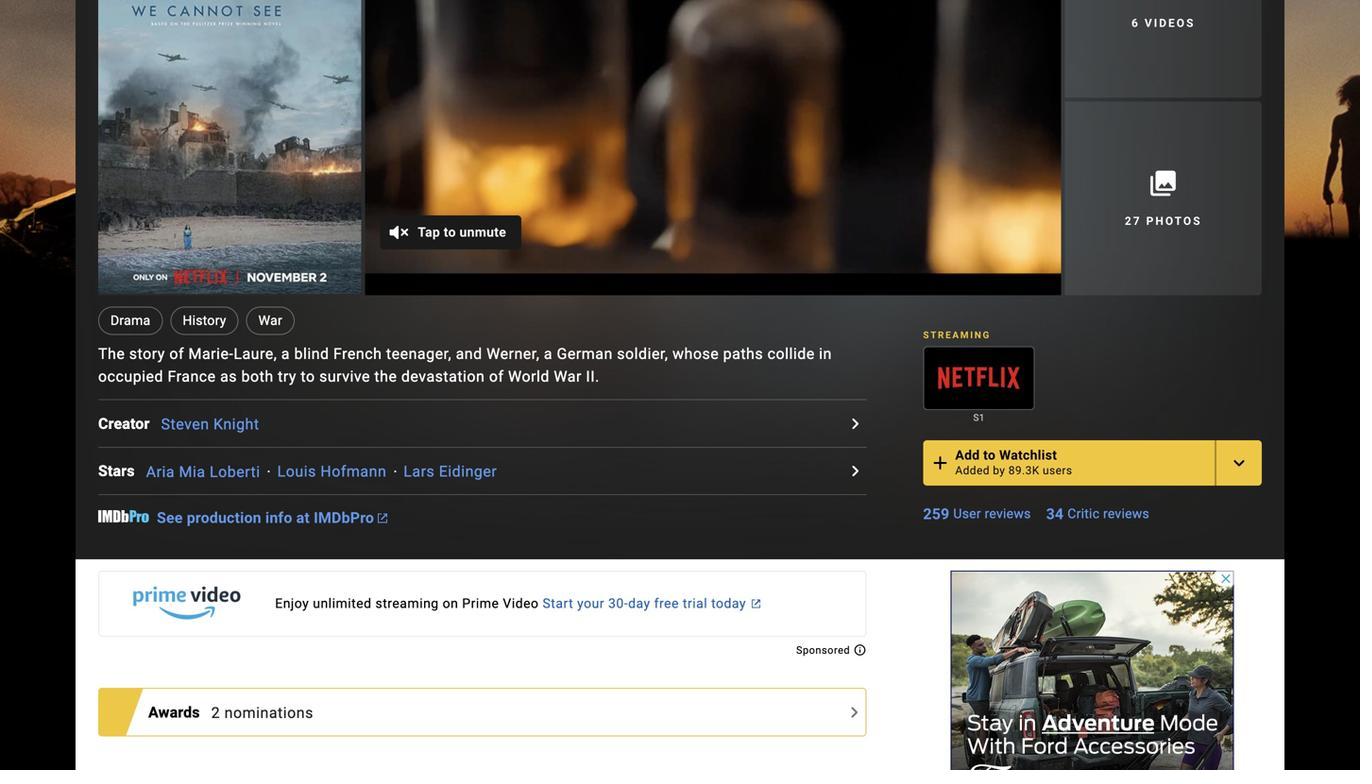 Task type: describe. For each thing, give the bounding box(es) containing it.
added
[[956, 464, 990, 477]]

streaming
[[924, 330, 991, 341]]

start your 30-day free trial today link
[[98, 571, 867, 637]]

occupied
[[98, 368, 164, 386]]

critic
[[1068, 506, 1100, 522]]

collide
[[768, 345, 815, 363]]

34 critic reviews
[[1047, 505, 1150, 523]]

all the light we cannot see (2023) image
[[98, 0, 361, 294]]

steven
[[161, 415, 209, 433]]

1 a from the left
[[281, 345, 290, 363]]

nominations
[[225, 704, 314, 722]]

advertisement region
[[951, 571, 1235, 770]]

tap to unmute
[[418, 225, 506, 240]]

war inside 'war' button
[[259, 313, 283, 329]]

lars
[[404, 463, 435, 481]]

259 user reviews
[[924, 505, 1032, 523]]

photos
[[1147, 215, 1203, 228]]

259
[[924, 505, 950, 523]]

tap to unmute group
[[365, 0, 1062, 296]]

6
[[1132, 17, 1141, 30]]

2 nominations
[[211, 704, 314, 722]]

to for add
[[984, 448, 996, 463]]

tap to unmute button
[[380, 216, 521, 250]]

tap
[[418, 225, 440, 240]]

war button
[[246, 307, 295, 335]]

lars eidinger
[[404, 463, 497, 481]]

6 videos
[[1132, 17, 1196, 30]]

soldier,
[[617, 345, 669, 363]]

ii.
[[586, 368, 600, 386]]

aria mia loberti button
[[146, 463, 261, 481]]

marie-
[[189, 345, 234, 363]]

6 videos button
[[1066, 0, 1263, 98]]

drama
[[111, 313, 151, 329]]

27 photos button
[[1066, 101, 1263, 296]]

see full cast and crew image
[[844, 460, 867, 483]]

trial
[[683, 596, 708, 612]]

see production info at imdbpro
[[157, 509, 374, 527]]

laure,
[[234, 345, 277, 363]]

start your 30-day free trial today
[[543, 596, 747, 612]]

loberti
[[210, 463, 261, 481]]

free
[[655, 596, 679, 612]]

production
[[187, 509, 262, 527]]

hofmann
[[321, 463, 387, 481]]

add image
[[929, 452, 952, 475]]

info
[[266, 509, 293, 527]]

1 horizontal spatial of
[[489, 368, 504, 386]]

1 horizontal spatial group
[[924, 347, 1036, 410]]

s1 group
[[924, 347, 1036, 425]]

creator button
[[98, 412, 161, 435]]

0 horizontal spatial group
[[98, 0, 361, 296]]

see
[[157, 509, 183, 527]]

creator
[[98, 415, 150, 433]]

devastation
[[402, 368, 485, 386]]

see full cast and crew image
[[844, 412, 867, 435]]

stars
[[98, 462, 135, 480]]

louis
[[278, 463, 316, 481]]

and
[[456, 345, 483, 363]]

aria
[[146, 463, 175, 481]]

see production info at imdbpro button
[[157, 509, 388, 527]]

to for tap
[[444, 225, 456, 240]]

drama button
[[98, 307, 163, 335]]



Task type: vqa. For each thing, say whether or not it's contained in the screenshot.
Advertisement region
yes



Task type: locate. For each thing, give the bounding box(es) containing it.
werner,
[[487, 345, 540, 363]]

a
[[281, 345, 290, 363], [544, 345, 553, 363]]

2 a from the left
[[544, 345, 553, 363]]

survive
[[320, 368, 370, 386]]

reviews for 34
[[1104, 506, 1150, 522]]

1 horizontal spatial war
[[554, 368, 582, 386]]

1 reviews from the left
[[985, 506, 1032, 522]]

start
[[543, 596, 574, 612]]

french
[[334, 345, 382, 363]]

2 reviews from the left
[[1104, 506, 1150, 522]]

34
[[1047, 505, 1064, 523]]

german
[[557, 345, 613, 363]]

reviews inside 259 user reviews
[[985, 506, 1032, 522]]

30-
[[609, 596, 629, 612]]

reviews right user
[[985, 506, 1032, 522]]

mia
[[179, 463, 206, 481]]

day
[[629, 596, 651, 612]]

user
[[954, 506, 982, 522]]

1 vertical spatial group
[[924, 347, 1036, 410]]

0 horizontal spatial war
[[259, 313, 283, 329]]

0 horizontal spatial a
[[281, 345, 290, 363]]

s1
[[974, 412, 985, 424]]

0 vertical spatial war
[[259, 313, 283, 329]]

war up laure,
[[259, 313, 283, 329]]

unmute
[[459, 225, 506, 240]]

to up by
[[984, 448, 996, 463]]

teenager,
[[386, 345, 452, 363]]

imdbpro
[[314, 509, 374, 527]]

eidinger
[[439, 463, 497, 481]]

a up "world"
[[544, 345, 553, 363]]

of up france
[[169, 345, 184, 363]]

of down werner,
[[489, 368, 504, 386]]

sponsored
[[797, 645, 854, 657]]

to
[[444, 225, 456, 240], [301, 368, 315, 386], [984, 448, 996, 463]]

to inside button
[[444, 225, 456, 240]]

steven knight button
[[161, 415, 260, 433]]

france
[[168, 368, 216, 386]]

a up try
[[281, 345, 290, 363]]

1 vertical spatial of
[[489, 368, 504, 386]]

0 horizontal spatial reviews
[[985, 506, 1032, 522]]

0 horizontal spatial of
[[169, 345, 184, 363]]

89.3k
[[1009, 464, 1040, 477]]

0 vertical spatial of
[[169, 345, 184, 363]]

today
[[712, 596, 747, 612]]

1 vertical spatial to
[[301, 368, 315, 386]]

louis hofmann
[[278, 463, 387, 481]]

volume off image
[[388, 221, 410, 244]]

in
[[820, 345, 833, 363]]

the story of marie-laure, a blind french teenager, and werner, a german soldier, whose paths collide in occupied france as both try to survive the devastation of world war ii. image
[[365, 0, 1062, 296]]

add to watchlist added by 89.3k users
[[956, 448, 1073, 477]]

blind
[[294, 345, 329, 363]]

group
[[98, 0, 361, 296], [924, 347, 1036, 410]]

try
[[278, 368, 297, 386]]

launch inline image
[[378, 514, 388, 523]]

0 vertical spatial to
[[444, 225, 456, 240]]

1 vertical spatial war
[[554, 368, 582, 386]]

the story of marie-laure, a blind french teenager, and werner, a german soldier, whose paths collide in occupied france as both try to survive the devastation of world war ii.
[[98, 345, 833, 386]]

videos
[[1145, 17, 1196, 30]]

video player application
[[365, 0, 1062, 296]]

see more awards and nominations image
[[843, 701, 866, 724]]

the
[[375, 368, 397, 386]]

lars eidinger button
[[404, 463, 497, 481]]

to inside the story of marie-laure, a blind french teenager, and werner, a german soldier, whose paths collide in occupied france as both try to survive the devastation of world war ii.
[[301, 368, 315, 386]]

story
[[129, 345, 165, 363]]

by
[[994, 464, 1006, 477]]

history button
[[170, 307, 239, 335]]

war inside the story of marie-laure, a blind french teenager, and werner, a german soldier, whose paths collide in occupied france as both try to survive the devastation of world war ii.
[[554, 368, 582, 386]]

at
[[296, 509, 310, 527]]

steven knight
[[161, 415, 260, 433]]

s1 link
[[924, 410, 1036, 425]]

users
[[1043, 464, 1073, 477]]

aria mia loberti
[[146, 463, 261, 481]]

0 vertical spatial group
[[98, 0, 361, 296]]

2
[[211, 704, 220, 722]]

1 horizontal spatial to
[[444, 225, 456, 240]]

add title to another list image
[[1229, 452, 1251, 475]]

watch on netflix image
[[925, 348, 1035, 409]]

reviews inside "34 critic reviews"
[[1104, 506, 1150, 522]]

history
[[183, 313, 227, 329]]

stars button
[[98, 460, 146, 483]]

your
[[578, 596, 605, 612]]

0 horizontal spatial to
[[301, 368, 315, 386]]

add
[[956, 448, 980, 463]]

paths
[[724, 345, 764, 363]]

knight
[[214, 415, 260, 433]]

both
[[241, 368, 274, 386]]

watchlist
[[1000, 448, 1058, 463]]

reviews right the critic
[[1104, 506, 1150, 522]]

27 photos
[[1126, 215, 1203, 228]]

1 horizontal spatial reviews
[[1104, 506, 1150, 522]]

watch official trailer element
[[365, 0, 1062, 296]]

to right try
[[301, 368, 315, 386]]

whose
[[673, 345, 719, 363]]

the
[[98, 345, 125, 363]]

to inside add to watchlist added by 89.3k users
[[984, 448, 996, 463]]

1 horizontal spatial a
[[544, 345, 553, 363]]

awards
[[148, 704, 200, 721]]

reviews
[[985, 506, 1032, 522], [1104, 506, 1150, 522]]

world
[[508, 368, 550, 386]]

as
[[220, 368, 237, 386]]

louis hofmann button
[[278, 463, 387, 481]]

to right tap
[[444, 225, 456, 240]]

27
[[1126, 215, 1142, 228]]

war left ii. at left
[[554, 368, 582, 386]]

2 horizontal spatial to
[[984, 448, 996, 463]]

2 vertical spatial to
[[984, 448, 996, 463]]

awards button
[[148, 701, 211, 724]]

reviews for 259
[[985, 506, 1032, 522]]



